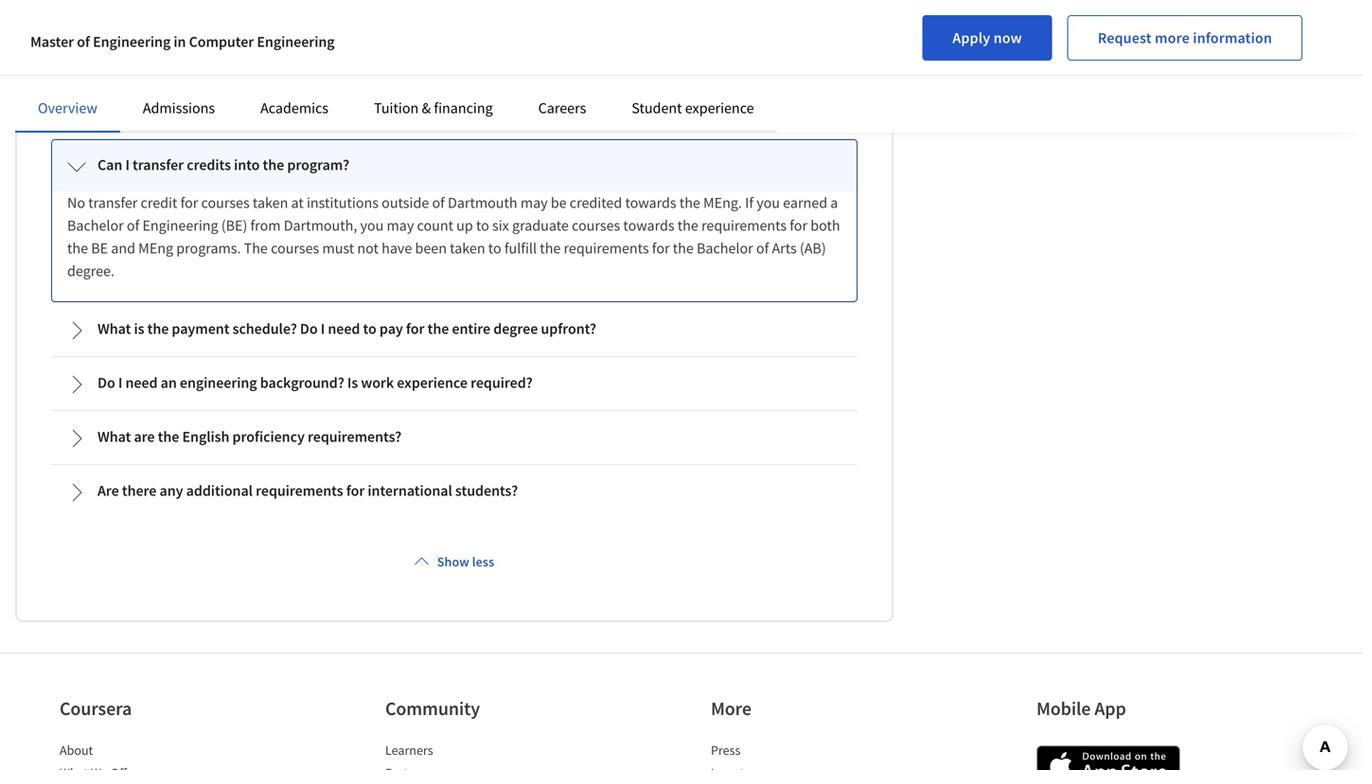 Task type: describe. For each thing, give the bounding box(es) containing it.
will
[[743, 52, 765, 71]]

2 application from the left
[[485, 52, 557, 71]]

your
[[770, 75, 799, 94]]

eligible
[[367, 75, 413, 94]]

required?
[[471, 373, 533, 392]]

learners list
[[385, 740, 547, 770]]

i for into
[[125, 155, 130, 174]]

show less
[[437, 553, 495, 570]]

careers
[[539, 99, 587, 117]]

can i transfer credits into the program? button
[[52, 140, 857, 191]]

are
[[98, 481, 119, 500]]

(ab)
[[800, 238, 827, 257]]

of up and
[[127, 216, 139, 235]]

to left the find
[[190, 97, 203, 116]]

list item for coursera
[[60, 763, 221, 770]]

transfer inside no transfer credit for courses taken at institutions outside of dartmouth may be credited towards the meng. if you earned a bachelor of engineering (be) from dartmouth, you may count up to six graduate courses towards the requirements for both the be and meng programs. the courses must not have been taken to fulfill the requirements for the bachelor of arts (ab) degree.
[[88, 193, 138, 212]]

enrollment
[[67, 97, 138, 116]]

the inside yes. the application fee is $50 usd. if you apply before the priority application deadline, the application fee will be automatically waived. other applicants may be eligible for a fee waiver after the priority deadline. please talk to your enrollment advisor to find out if you are eligible.
[[95, 52, 118, 71]]

may inside yes. the application fee is $50 usd. if you apply before the priority application deadline, the application fee will be automatically waived. other applicants may be eligible for a fee waiver after the priority deadline. please talk to your enrollment advisor to find out if you are eligible.
[[317, 75, 345, 94]]

apply now button
[[923, 15, 1053, 61]]

need inside dropdown button
[[328, 319, 360, 338]]

find
[[206, 97, 231, 116]]

apply
[[329, 52, 364, 71]]

an
[[161, 373, 177, 392]]

careers link
[[539, 99, 587, 117]]

overview
[[38, 99, 97, 117]]

0 vertical spatial towards
[[626, 193, 677, 212]]

1 horizontal spatial taken
[[450, 238, 486, 257]]

six
[[493, 216, 509, 235]]

credits
[[187, 155, 231, 174]]

you left apply
[[302, 52, 326, 71]]

engineering inside no transfer credit for courses taken at institutions outside of dartmouth may be credited towards the meng. if you earned a bachelor of engineering (be) from dartmouth, you may count up to six graduate courses towards the requirements for both the be and meng programs. the courses must not have been taken to fulfill the requirements for the bachelor of arts (ab) degree.
[[143, 216, 218, 235]]

admissions
[[143, 99, 215, 117]]

dartmouth
[[448, 193, 518, 212]]

2 vertical spatial may
[[387, 216, 414, 235]]

more
[[1156, 28, 1190, 47]]

be inside no transfer credit for courses taken at institutions outside of dartmouth may be credited towards the meng. if you earned a bachelor of engineering (be) from dartmouth, you may count up to six graduate courses towards the requirements for both the be and meng programs. the courses must not have been taken to fulfill the requirements for the bachelor of arts (ab) degree.
[[551, 193, 567, 212]]

master of engineering in computer engineering
[[30, 32, 335, 51]]

2 horizontal spatial courses
[[572, 216, 621, 235]]

show
[[437, 553, 470, 570]]

what is the payment schedule? do i need to pay for the entire degree upfront? button
[[52, 304, 857, 355]]

1 vertical spatial be
[[348, 75, 364, 94]]

any
[[160, 481, 183, 500]]

proficiency
[[233, 427, 305, 446]]

is
[[348, 373, 358, 392]]

tuition & financing
[[374, 99, 493, 117]]

academics
[[261, 99, 329, 117]]

arts
[[772, 238, 797, 257]]

less
[[472, 553, 495, 570]]

what for what is the payment schedule? do i need to pay for the entire degree upfront?
[[98, 319, 131, 338]]

into
[[234, 155, 260, 174]]

is inside dropdown button
[[134, 319, 144, 338]]

i for engineering
[[118, 373, 122, 392]]

there
[[122, 481, 157, 500]]

engineering up automatically
[[93, 32, 171, 51]]

outside
[[382, 193, 429, 212]]

of up count
[[432, 193, 445, 212]]

advisor
[[141, 97, 187, 116]]

1 vertical spatial may
[[521, 193, 548, 212]]

overview link
[[38, 99, 97, 117]]

not
[[357, 238, 379, 257]]

what are the english proficiency requirements?
[[98, 427, 402, 446]]

credit
[[141, 193, 177, 212]]

waiver
[[470, 75, 512, 94]]

student experience link
[[632, 99, 755, 117]]

student
[[632, 99, 682, 117]]

do i need an engineering background? is work experience required? button
[[52, 358, 857, 409]]

i inside what is the payment schedule? do i need to pay for the entire degree upfront? dropdown button
[[321, 319, 325, 338]]

list item for more
[[711, 763, 872, 770]]

2 horizontal spatial requirements
[[702, 216, 787, 235]]

automatically
[[67, 75, 154, 94]]

financing
[[434, 99, 493, 117]]

can i transfer credits into the program?
[[98, 155, 350, 174]]

request more information
[[1098, 28, 1273, 47]]

apply now
[[953, 28, 1023, 47]]

for inside dropdown button
[[346, 481, 365, 500]]

international
[[368, 481, 453, 500]]

yes.
[[67, 52, 91, 71]]

admissions link
[[143, 99, 215, 117]]

1 application from the left
[[121, 52, 193, 71]]

(be)
[[221, 216, 248, 235]]

are inside yes. the application fee is $50 usd. if you apply before the priority application deadline, the application fee will be automatically waived. other applicants may be eligible for a fee waiver after the priority deadline. please talk to your enrollment advisor to find out if you are eligible.
[[297, 97, 317, 116]]

tuition
[[374, 99, 419, 117]]

request more information button
[[1068, 15, 1303, 61]]

1 horizontal spatial priority
[[571, 75, 618, 94]]

requirements?
[[308, 427, 402, 446]]

if
[[259, 97, 267, 116]]

to right talk
[[754, 75, 767, 94]]

deadline,
[[560, 52, 619, 71]]

&
[[422, 99, 431, 117]]

both
[[811, 216, 841, 235]]

you left earned
[[757, 193, 780, 212]]

no
[[67, 193, 85, 212]]

are inside dropdown button
[[134, 427, 155, 446]]

applicants
[[248, 75, 314, 94]]

must
[[322, 238, 354, 257]]

experience inside do i need an engineering background? is work experience required? dropdown button
[[397, 373, 468, 392]]

1 horizontal spatial fee
[[447, 75, 467, 94]]

about link
[[60, 741, 93, 758]]

about list
[[60, 740, 221, 770]]

of up yes.
[[77, 32, 90, 51]]

0 horizontal spatial fee
[[196, 52, 215, 71]]

waived.
[[157, 75, 206, 94]]

community
[[385, 696, 480, 720]]

list item for community
[[385, 763, 547, 770]]

payment
[[172, 319, 230, 338]]

mobile
[[1037, 696, 1091, 720]]



Task type: vqa. For each thing, say whether or not it's contained in the screenshot.
Push end date button
no



Task type: locate. For each thing, give the bounding box(es) containing it.
1 horizontal spatial do
[[300, 319, 318, 338]]

the
[[95, 52, 118, 71], [244, 238, 268, 257]]

is inside yes. the application fee is $50 usd. if you apply before the priority application deadline, the application fee will be automatically waived. other applicants may be eligible for a fee waiver after the priority deadline. please talk to your enrollment advisor to find out if you are eligible.
[[218, 52, 228, 71]]

0 vertical spatial priority
[[435, 52, 482, 71]]

yes. the application fee is $50 usd. if you apply before the priority application deadline, the application fee will be automatically waived. other applicants may be eligible for a fee waiver after the priority deadline. please talk to your enrollment advisor to find out if you are eligible.
[[67, 52, 799, 116]]

2 what from the top
[[98, 427, 131, 446]]

1 horizontal spatial are
[[297, 97, 317, 116]]

requirements
[[702, 216, 787, 235], [564, 238, 649, 257], [256, 481, 343, 500]]

1 vertical spatial i
[[321, 319, 325, 338]]

learners link
[[385, 741, 433, 758]]

1 vertical spatial taken
[[450, 238, 486, 257]]

a inside yes. the application fee is $50 usd. if you apply before the priority application deadline, the application fee will be automatically waived. other applicants may be eligible for a fee waiver after the priority deadline. please talk to your enrollment advisor to find out if you are eligible.
[[437, 75, 444, 94]]

0 vertical spatial courses
[[201, 193, 250, 212]]

taken
[[253, 193, 288, 212], [450, 238, 486, 257]]

credited
[[570, 193, 623, 212]]

1 vertical spatial is
[[134, 319, 144, 338]]

if inside no transfer credit for courses taken at institutions outside of dartmouth may be credited towards the meng. if you earned a bachelor of engineering (be) from dartmouth, you may count up to six graduate courses towards the requirements for both the be and meng programs. the courses must not have been taken to fulfill the requirements for the bachelor of arts (ab) degree.
[[746, 193, 754, 212]]

tuition & financing link
[[374, 99, 493, 117]]

can
[[98, 155, 122, 174]]

1 horizontal spatial if
[[746, 193, 754, 212]]

0 horizontal spatial are
[[134, 427, 155, 446]]

0 horizontal spatial a
[[437, 75, 444, 94]]

press list
[[711, 740, 872, 770]]

1 vertical spatial priority
[[571, 75, 618, 94]]

2 vertical spatial be
[[551, 193, 567, 212]]

degree
[[494, 319, 538, 338]]

priority up waiver
[[435, 52, 482, 71]]

list item down about "link"
[[60, 763, 221, 770]]

pay
[[380, 319, 403, 338]]

in
[[174, 32, 186, 51]]

may up graduate
[[521, 193, 548, 212]]

do inside dropdown button
[[300, 319, 318, 338]]

i up do i need an engineering background? is work experience required?
[[321, 319, 325, 338]]

1 vertical spatial are
[[134, 427, 155, 446]]

fee up financing
[[447, 75, 467, 94]]

be down apply
[[348, 75, 364, 94]]

1 vertical spatial if
[[746, 193, 754, 212]]

application down in
[[121, 52, 193, 71]]

1 vertical spatial do
[[98, 373, 115, 392]]

1 horizontal spatial is
[[218, 52, 228, 71]]

are there any additional requirements for international students? button
[[52, 466, 857, 517]]

for inside dropdown button
[[406, 319, 425, 338]]

meng.
[[704, 193, 743, 212]]

be
[[768, 52, 784, 71], [348, 75, 364, 94], [551, 193, 567, 212]]

0 horizontal spatial the
[[95, 52, 118, 71]]

other
[[209, 75, 245, 94]]

i inside the "can i transfer credits into the program?" dropdown button
[[125, 155, 130, 174]]

student experience
[[632, 99, 755, 117]]

after
[[515, 75, 544, 94]]

3 application from the left
[[646, 52, 717, 71]]

the
[[411, 52, 432, 71], [622, 52, 643, 71], [547, 75, 568, 94], [263, 155, 284, 174], [680, 193, 701, 212], [678, 216, 699, 235], [67, 238, 88, 257], [540, 238, 561, 257], [673, 238, 694, 257], [147, 319, 169, 338], [428, 319, 449, 338], [158, 427, 179, 446]]

what down degree.
[[98, 319, 131, 338]]

transfer up credit
[[133, 155, 184, 174]]

2 horizontal spatial be
[[768, 52, 784, 71]]

to left pay
[[363, 319, 377, 338]]

do right schedule?
[[300, 319, 318, 338]]

0 vertical spatial may
[[317, 75, 345, 94]]

apply
[[953, 28, 991, 47]]

2 horizontal spatial list item
[[711, 763, 872, 770]]

schedule?
[[233, 319, 297, 338]]

out
[[234, 97, 256, 116]]

priority down deadline, at left
[[571, 75, 618, 94]]

taken down the up
[[450, 238, 486, 257]]

what is the payment schedule? do i need to pay for the entire degree upfront?
[[98, 319, 597, 338]]

engineering
[[93, 32, 171, 51], [257, 32, 335, 51], [143, 216, 218, 235]]

1 horizontal spatial bachelor
[[697, 238, 754, 257]]

list item down press link
[[711, 763, 872, 770]]

is
[[218, 52, 228, 71], [134, 319, 144, 338]]

to down the six
[[489, 238, 502, 257]]

0 horizontal spatial requirements
[[256, 481, 343, 500]]

0 vertical spatial requirements
[[702, 216, 787, 235]]

2 horizontal spatial application
[[646, 52, 717, 71]]

talk
[[727, 75, 751, 94]]

list item
[[60, 763, 221, 770], [385, 763, 547, 770], [711, 763, 872, 770]]

$50
[[231, 52, 254, 71]]

1 vertical spatial experience
[[397, 373, 468, 392]]

0 horizontal spatial need
[[125, 373, 158, 392]]

english
[[182, 427, 230, 446]]

1 horizontal spatial i
[[125, 155, 130, 174]]

earned
[[783, 193, 828, 212]]

1 horizontal spatial list item
[[385, 763, 547, 770]]

0 vertical spatial are
[[297, 97, 317, 116]]

at
[[291, 193, 304, 212]]

a inside no transfer credit for courses taken at institutions outside of dartmouth may be credited towards the meng. if you earned a bachelor of engineering (be) from dartmouth, you may count up to six graduate courses towards the requirements for both the be and meng programs. the courses must not have been taken to fulfill the requirements for the bachelor of arts (ab) degree.
[[831, 193, 839, 212]]

to inside dropdown button
[[363, 319, 377, 338]]

0 vertical spatial be
[[768, 52, 784, 71]]

application
[[121, 52, 193, 71], [485, 52, 557, 71], [646, 52, 717, 71]]

computer
[[189, 32, 254, 51]]

0 horizontal spatial list item
[[60, 763, 221, 770]]

bachelor
[[67, 216, 124, 235], [697, 238, 754, 257]]

is left $50
[[218, 52, 228, 71]]

be up graduate
[[551, 193, 567, 212]]

1 vertical spatial need
[[125, 373, 158, 392]]

i right can
[[125, 155, 130, 174]]

bachelor down meng.
[[697, 238, 754, 257]]

0 horizontal spatial be
[[348, 75, 364, 94]]

1 horizontal spatial may
[[387, 216, 414, 235]]

0 horizontal spatial experience
[[397, 373, 468, 392]]

transfer right the no
[[88, 193, 138, 212]]

about
[[60, 741, 93, 758]]

0 horizontal spatial priority
[[435, 52, 482, 71]]

2 vertical spatial courses
[[271, 238, 319, 257]]

1 horizontal spatial a
[[831, 193, 839, 212]]

engineering down credit
[[143, 216, 218, 235]]

are up there
[[134, 427, 155, 446]]

taken up the from
[[253, 193, 288, 212]]

bachelor up be
[[67, 216, 124, 235]]

1 vertical spatial transfer
[[88, 193, 138, 212]]

academics link
[[261, 99, 329, 117]]

0 horizontal spatial courses
[[201, 193, 250, 212]]

no transfer credit for courses taken at institutions outside of dartmouth may be credited towards the meng. if you earned a bachelor of engineering (be) from dartmouth, you may count up to six graduate courses towards the requirements for both the be and meng programs. the courses must not have been taken to fulfill the requirements for the bachelor of arts (ab) degree.
[[67, 193, 841, 280]]

more
[[711, 696, 752, 720]]

0 vertical spatial bachelor
[[67, 216, 124, 235]]

programs.
[[176, 238, 241, 257]]

press link
[[711, 741, 741, 758]]

courses
[[201, 193, 250, 212], [572, 216, 621, 235], [271, 238, 319, 257]]

the inside no transfer credit for courses taken at institutions outside of dartmouth may be credited towards the meng. if you earned a bachelor of engineering (be) from dartmouth, you may count up to six graduate courses towards the requirements for both the be and meng programs. the courses must not have been taken to fulfill the requirements for the bachelor of arts (ab) degree.
[[244, 238, 268, 257]]

what for what are the english proficiency requirements?
[[98, 427, 131, 446]]

0 horizontal spatial if
[[291, 52, 299, 71]]

for inside yes. the application fee is $50 usd. if you apply before the priority application deadline, the application fee will be automatically waived. other applicants may be eligible for a fee waiver after the priority deadline. please talk to your enrollment advisor to find out if you are eligible.
[[416, 75, 434, 94]]

the up automatically
[[95, 52, 118, 71]]

1 vertical spatial the
[[244, 238, 268, 257]]

a up tuition & financing
[[437, 75, 444, 94]]

i left an
[[118, 373, 122, 392]]

transfer inside dropdown button
[[133, 155, 184, 174]]

is left payment
[[134, 319, 144, 338]]

1 horizontal spatial the
[[244, 238, 268, 257]]

0 vertical spatial the
[[95, 52, 118, 71]]

2 vertical spatial i
[[118, 373, 122, 392]]

information
[[1194, 28, 1273, 47]]

0 vertical spatial taken
[[253, 193, 288, 212]]

you
[[302, 52, 326, 71], [270, 97, 294, 116], [757, 193, 780, 212], [360, 216, 384, 235]]

1 what from the top
[[98, 319, 131, 338]]

what up are on the bottom of page
[[98, 427, 131, 446]]

what
[[98, 319, 131, 338], [98, 427, 131, 446]]

2 horizontal spatial may
[[521, 193, 548, 212]]

fee down computer
[[196, 52, 215, 71]]

1 horizontal spatial application
[[485, 52, 557, 71]]

1 horizontal spatial experience
[[686, 99, 755, 117]]

engineering
[[180, 373, 257, 392]]

0 horizontal spatial may
[[317, 75, 345, 94]]

1 horizontal spatial requirements
[[564, 238, 649, 257]]

if inside yes. the application fee is $50 usd. if you apply before the priority application deadline, the application fee will be automatically waived. other applicants may be eligible for a fee waiver after the priority deadline. please talk to your enrollment advisor to find out if you are eligible.
[[291, 52, 299, 71]]

what are the english proficiency requirements? button
[[52, 412, 857, 463]]

degree.
[[67, 261, 115, 280]]

and
[[111, 238, 135, 257]]

need left pay
[[328, 319, 360, 338]]

deadline.
[[621, 75, 680, 94]]

experience down 'please'
[[686, 99, 755, 117]]

courses down dartmouth,
[[271, 238, 319, 257]]

are down applicants
[[297, 97, 317, 116]]

now
[[994, 28, 1023, 47]]

experience
[[686, 99, 755, 117], [397, 373, 468, 392]]

show less button
[[407, 544, 502, 578]]

i inside do i need an engineering background? is work experience required? dropdown button
[[118, 373, 122, 392]]

1 vertical spatial a
[[831, 193, 839, 212]]

may up 'eligible.'
[[317, 75, 345, 94]]

program?
[[287, 155, 350, 174]]

0 horizontal spatial is
[[134, 319, 144, 338]]

0 vertical spatial do
[[300, 319, 318, 338]]

the down the from
[[244, 238, 268, 257]]

2 list item from the left
[[385, 763, 547, 770]]

be right will
[[768, 52, 784, 71]]

entire
[[452, 319, 491, 338]]

upfront?
[[541, 319, 597, 338]]

need left an
[[125, 373, 158, 392]]

learners
[[385, 741, 433, 758]]

coursera
[[60, 696, 132, 720]]

count
[[417, 216, 454, 235]]

1 vertical spatial what
[[98, 427, 131, 446]]

0 vertical spatial need
[[328, 319, 360, 338]]

priority
[[435, 52, 482, 71], [571, 75, 618, 94]]

1 vertical spatial courses
[[572, 216, 621, 235]]

1 horizontal spatial be
[[551, 193, 567, 212]]

2 vertical spatial requirements
[[256, 481, 343, 500]]

0 horizontal spatial do
[[98, 373, 115, 392]]

to right the up
[[476, 216, 490, 235]]

courses up (be)
[[201, 193, 250, 212]]

do inside dropdown button
[[98, 373, 115, 392]]

requirements inside dropdown button
[[256, 481, 343, 500]]

0 vertical spatial a
[[437, 75, 444, 94]]

master
[[30, 32, 74, 51]]

0 vertical spatial is
[[218, 52, 228, 71]]

if right usd.
[[291, 52, 299, 71]]

background?
[[260, 373, 345, 392]]

0 horizontal spatial taken
[[253, 193, 288, 212]]

0 vertical spatial what
[[98, 319, 131, 338]]

been
[[415, 238, 447, 257]]

1 vertical spatial towards
[[624, 216, 675, 235]]

dartmouth,
[[284, 216, 357, 235]]

need inside dropdown button
[[125, 373, 158, 392]]

usd.
[[257, 52, 288, 71]]

1 horizontal spatial need
[[328, 319, 360, 338]]

experience right work
[[397, 373, 468, 392]]

of left arts
[[757, 238, 769, 257]]

may up have
[[387, 216, 414, 235]]

1 vertical spatial requirements
[[564, 238, 649, 257]]

3 list item from the left
[[711, 763, 872, 770]]

2 horizontal spatial i
[[321, 319, 325, 338]]

a up both
[[831, 193, 839, 212]]

from
[[251, 216, 281, 235]]

download on the app store image
[[1037, 745, 1181, 770]]

are there any additional requirements for international students?
[[98, 481, 518, 500]]

list item down learners link
[[385, 763, 547, 770]]

work
[[361, 373, 394, 392]]

you right if
[[270, 97, 294, 116]]

0 vertical spatial experience
[[686, 99, 755, 117]]

courses down credited
[[572, 216, 621, 235]]

do left an
[[98, 373, 115, 392]]

0 horizontal spatial bachelor
[[67, 216, 124, 235]]

1 vertical spatial bachelor
[[697, 238, 754, 257]]

requirements down proficiency
[[256, 481, 343, 500]]

1 horizontal spatial courses
[[271, 238, 319, 257]]

application up after
[[485, 52, 557, 71]]

application up 'please'
[[646, 52, 717, 71]]

0 horizontal spatial application
[[121, 52, 193, 71]]

fee left will
[[720, 52, 740, 71]]

engineering up usd.
[[257, 32, 335, 51]]

before
[[367, 52, 408, 71]]

need
[[328, 319, 360, 338], [125, 373, 158, 392]]

0 vertical spatial i
[[125, 155, 130, 174]]

mobile app
[[1037, 696, 1127, 720]]

1 list item from the left
[[60, 763, 221, 770]]

if right meng.
[[746, 193, 754, 212]]

0 vertical spatial transfer
[[133, 155, 184, 174]]

2 horizontal spatial fee
[[720, 52, 740, 71]]

fulfill
[[505, 238, 537, 257]]

requirements down meng.
[[702, 216, 787, 235]]

you up "not"
[[360, 216, 384, 235]]

fee
[[196, 52, 215, 71], [720, 52, 740, 71], [447, 75, 467, 94]]

0 horizontal spatial i
[[118, 373, 122, 392]]

0 vertical spatial if
[[291, 52, 299, 71]]

be
[[91, 238, 108, 257]]

up
[[457, 216, 473, 235]]

requirements down credited
[[564, 238, 649, 257]]



